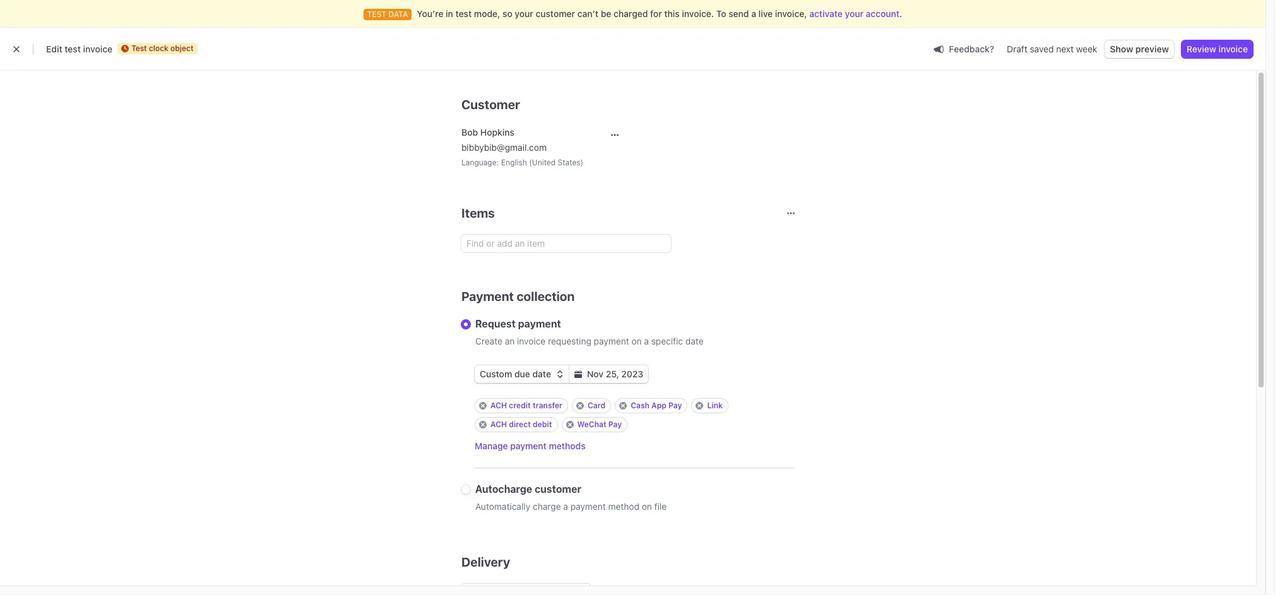 Task type: vqa. For each thing, say whether or not it's contained in the screenshot.
recurring
no



Task type: describe. For each thing, give the bounding box(es) containing it.
for
[[650, 8, 662, 19]]

to
[[716, 8, 726, 19]]

test clock object
[[131, 44, 193, 53]]

invoice inside review invoice button
[[1219, 44, 1248, 54]]

requesting
[[548, 336, 591, 347]]

can't
[[577, 8, 599, 19]]

edit test invoice
[[46, 44, 112, 54]]

preview
[[1136, 44, 1169, 54]]

2 your from the left
[[845, 8, 864, 19]]

date inside request payment create an invoice requesting payment on a specific date
[[685, 336, 704, 347]]

show preview button
[[1105, 40, 1174, 58]]

custom due date
[[480, 369, 551, 379]]

items
[[461, 206, 495, 220]]

0 vertical spatial customer
[[536, 8, 575, 19]]

ach direct debit
[[491, 420, 552, 429]]

show preview
[[1110, 44, 1169, 54]]

credit
[[509, 401, 531, 410]]

1 horizontal spatial svg image
[[611, 131, 619, 139]]

debit
[[533, 420, 552, 429]]

live
[[759, 8, 773, 19]]

payment inside 'autocharge customer automatically charge a payment method on file'
[[571, 501, 606, 512]]

wechat
[[577, 420, 606, 429]]

states)
[[558, 158, 583, 167]]

request payment create an invoice requesting payment on a specific date
[[475, 318, 704, 347]]

remove link image
[[696, 402, 704, 410]]

ach for ach credit transfer
[[491, 401, 507, 410]]

ach for ach direct debit
[[491, 420, 507, 429]]

create
[[475, 336, 502, 347]]

email
[[1249, 124, 1272, 135]]

nov 25, 2023
[[587, 369, 643, 379]]

bob hopkins bibbybib@gmail.com language: english (united states)
[[461, 127, 583, 167]]

25,
[[606, 369, 619, 379]]

you're in test mode, so your customer can't be charged for this invoice. to send a live invoice, activate your account .
[[417, 8, 902, 19]]

specific
[[651, 336, 683, 347]]

customer inside 'autocharge customer automatically charge a payment method on file'
[[535, 484, 581, 495]]

link
[[707, 401, 723, 410]]

manage payment methods button
[[475, 440, 586, 453]]

test
[[131, 44, 147, 53]]

draft
[[1007, 44, 1028, 54]]

1 horizontal spatial pay
[[669, 401, 682, 410]]

request
[[475, 318, 516, 330]]

manage payment methods
[[475, 441, 586, 451]]

methods
[[549, 441, 586, 451]]

on for payment
[[632, 336, 642, 347]]

hopkins
[[480, 127, 515, 138]]

draft saved next week
[[1007, 44, 1097, 54]]

automatically
[[475, 501, 530, 512]]

mode,
[[474, 8, 500, 19]]

week
[[1076, 44, 1097, 54]]

0 horizontal spatial pay
[[608, 420, 622, 429]]

wechat pay
[[577, 420, 622, 429]]

review invoice button
[[1182, 40, 1253, 58]]

manage
[[475, 441, 508, 451]]

card
[[588, 401, 606, 410]]

custom due date button
[[475, 366, 569, 383]]

next
[[1056, 44, 1074, 54]]

0 vertical spatial test
[[456, 8, 472, 19]]

nov
[[587, 369, 604, 379]]

1 your from the left
[[515, 8, 533, 19]]

autocharge
[[475, 484, 532, 495]]

date inside popup button
[[533, 369, 551, 379]]

an
[[505, 336, 515, 347]]

a inside 'autocharge customer automatically charge a payment method on file'
[[563, 501, 568, 512]]

svg image
[[556, 371, 564, 378]]

nov 25, 2023 button
[[569, 366, 648, 383]]

method
[[608, 501, 639, 512]]

invoice.
[[682, 8, 714, 19]]

Find or add an item text field
[[461, 235, 671, 253]]

payment
[[461, 289, 514, 304]]

autocharge customer automatically charge a payment method on file
[[475, 484, 667, 512]]



Task type: locate. For each thing, give the bounding box(es) containing it.
1 vertical spatial customer
[[535, 484, 581, 495]]

your right 'activate'
[[845, 8, 864, 19]]

activate
[[809, 8, 843, 19]]

1 horizontal spatial your
[[845, 8, 864, 19]]

due
[[514, 369, 530, 379]]

customer
[[536, 8, 575, 19], [535, 484, 581, 495]]

charge
[[533, 501, 561, 512]]

ach credit transfer
[[491, 401, 563, 410]]

0 vertical spatial svg image
[[611, 131, 619, 139]]

pay
[[669, 401, 682, 410], [608, 420, 622, 429]]

0 horizontal spatial a
[[563, 501, 568, 512]]

customer up charge
[[535, 484, 581, 495]]

2 horizontal spatial a
[[751, 8, 756, 19]]

on inside request payment create an invoice requesting payment on a specific date
[[632, 336, 642, 347]]

charged
[[614, 8, 648, 19]]

0 horizontal spatial your
[[515, 8, 533, 19]]

file
[[654, 501, 667, 512]]

clock
[[149, 44, 168, 53]]

1 horizontal spatial date
[[685, 336, 704, 347]]

0 horizontal spatial svg image
[[575, 371, 582, 378]]

1 horizontal spatial a
[[644, 336, 649, 347]]

test
[[456, 8, 472, 19], [65, 44, 81, 54]]

send
[[729, 8, 749, 19]]

1 vertical spatial ach
[[491, 420, 507, 429]]

on
[[632, 336, 642, 347], [642, 501, 652, 512]]

app
[[652, 401, 667, 410]]

remove wechat pay image
[[566, 421, 574, 429]]

on left specific
[[632, 336, 642, 347]]

toolbar
[[475, 398, 795, 432]]

a left specific
[[644, 336, 649, 347]]

test right in
[[456, 8, 472, 19]]

edit
[[46, 44, 62, 54]]

date left svg icon
[[533, 369, 551, 379]]

0 vertical spatial on
[[632, 336, 642, 347]]

customer
[[461, 97, 520, 112]]

remove ach credit transfer image
[[479, 402, 487, 410]]

a right charge
[[563, 501, 568, 512]]

1 vertical spatial a
[[644, 336, 649, 347]]

pay down remove cash app pay image
[[608, 420, 622, 429]]

payment collection
[[461, 289, 575, 304]]

invoice left test
[[83, 44, 112, 54]]

saved
[[1030, 44, 1054, 54]]

svg image inside nov 25, 2023 button
[[575, 371, 582, 378]]

2 ach from the top
[[491, 420, 507, 429]]

payment inside button
[[510, 441, 547, 451]]

account
[[866, 8, 900, 19]]

a left live
[[751, 8, 756, 19]]

this
[[664, 8, 680, 19]]

2 horizontal spatial invoice
[[1219, 44, 1248, 54]]

english
[[501, 158, 527, 167]]

.
[[900, 8, 902, 19]]

show
[[1110, 44, 1133, 54]]

invoice inside request payment create an invoice requesting payment on a specific date
[[517, 336, 546, 347]]

1 vertical spatial test
[[65, 44, 81, 54]]

on for customer
[[642, 501, 652, 512]]

1 horizontal spatial invoice
[[517, 336, 546, 347]]

1 horizontal spatial test
[[456, 8, 472, 19]]

test right edit
[[65, 44, 81, 54]]

transfer
[[533, 401, 563, 410]]

0 horizontal spatial date
[[533, 369, 551, 379]]

in
[[446, 8, 453, 19]]

your
[[515, 8, 533, 19], [845, 8, 864, 19]]

ach right the remove ach credit transfer "icon"
[[491, 401, 507, 410]]

svg image
[[611, 131, 619, 139], [575, 371, 582, 378]]

ach right 'remove ach direct debit' icon
[[491, 420, 507, 429]]

payment
[[518, 318, 561, 330], [594, 336, 629, 347], [510, 441, 547, 451], [571, 501, 606, 512]]

date right specific
[[685, 336, 704, 347]]

on left file
[[642, 501, 652, 512]]

payment left method
[[571, 501, 606, 512]]

language:
[[461, 158, 499, 167]]

so
[[503, 8, 512, 19]]

you're
[[417, 8, 443, 19]]

be
[[601, 8, 611, 19]]

remove card image
[[576, 402, 584, 410]]

a inside request payment create an invoice requesting payment on a specific date
[[644, 336, 649, 347]]

2 vertical spatial a
[[563, 501, 568, 512]]

custom
[[480, 369, 512, 379]]

remove ach direct debit image
[[479, 421, 487, 429]]

1 vertical spatial pay
[[608, 420, 622, 429]]

0 vertical spatial pay
[[669, 401, 682, 410]]

on inside 'autocharge customer automatically charge a payment method on file'
[[642, 501, 652, 512]]

toolbar containing ach credit transfer
[[475, 398, 795, 432]]

collection
[[517, 289, 575, 304]]

0 vertical spatial a
[[751, 8, 756, 19]]

1 ach from the top
[[491, 401, 507, 410]]

pay right app
[[669, 401, 682, 410]]

activate your account link
[[809, 8, 900, 20]]

review
[[1187, 44, 1216, 54]]

a
[[751, 8, 756, 19], [644, 336, 649, 347], [563, 501, 568, 512]]

0 vertical spatial ach
[[491, 401, 507, 410]]

review invoice
[[1187, 44, 1248, 54]]

cash
[[631, 401, 650, 410]]

0 horizontal spatial test
[[65, 44, 81, 54]]

remove cash app pay image
[[619, 402, 627, 410]]

bob
[[461, 127, 478, 138]]

object
[[171, 44, 193, 53]]

direct
[[509, 420, 531, 429]]

invoice right "review"
[[1219, 44, 1248, 54]]

date
[[685, 336, 704, 347], [533, 369, 551, 379]]

invoice right 'an'
[[517, 336, 546, 347]]

payment down the collection
[[518, 318, 561, 330]]

1 vertical spatial on
[[642, 501, 652, 512]]

invoice
[[83, 44, 112, 54], [1219, 44, 1248, 54], [517, 336, 546, 347]]

payment down ach direct debit
[[510, 441, 547, 451]]

feedback?
[[949, 43, 994, 54]]

1 vertical spatial date
[[533, 369, 551, 379]]

(united
[[529, 158, 556, 167]]

bibbybib@gmail.com
[[461, 142, 547, 153]]

cash app pay
[[631, 401, 682, 410]]

invoice,
[[775, 8, 807, 19]]

1 vertical spatial svg image
[[575, 371, 582, 378]]

delivery
[[461, 555, 510, 569]]

your right so
[[515, 8, 533, 19]]

0 horizontal spatial invoice
[[83, 44, 112, 54]]

customer left can't
[[536, 8, 575, 19]]

payment up 25, on the bottom
[[594, 336, 629, 347]]

feedback? button
[[929, 40, 999, 58]]

0 vertical spatial date
[[685, 336, 704, 347]]

2023
[[621, 369, 643, 379]]

ach
[[491, 401, 507, 410], [491, 420, 507, 429]]



